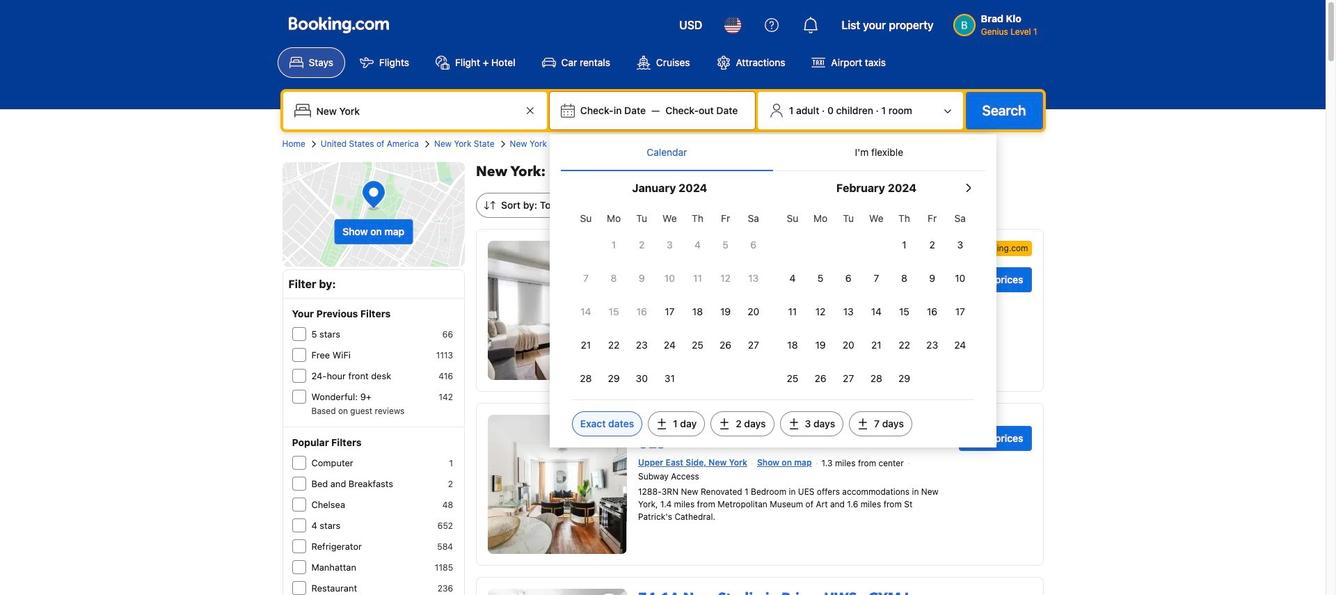 Task type: vqa. For each thing, say whether or not it's contained in the screenshot.
18 february 2024 checkbox
yes



Task type: describe. For each thing, give the bounding box(es) containing it.
21 February 2024 checkbox
[[863, 330, 891, 361]]

30 January 2024 checkbox
[[628, 363, 656, 394]]

25 January 2024 checkbox
[[684, 330, 712, 361]]

7 February 2024 checkbox
[[863, 263, 891, 294]]

14 February 2024 checkbox
[[863, 297, 891, 327]]

13 January 2024 checkbox
[[740, 263, 768, 294]]

24 February 2024 checkbox
[[947, 330, 975, 361]]

15 February 2024 checkbox
[[891, 297, 919, 327]]

19 February 2024 checkbox
[[807, 330, 835, 361]]

Where are you going? field
[[311, 98, 522, 123]]

17 February 2024 checkbox
[[947, 297, 975, 327]]

2 grid from the left
[[779, 205, 975, 394]]

3 February 2024 checkbox
[[947, 230, 975, 260]]

2 February 2024 checkbox
[[919, 230, 947, 260]]

7 January 2024 checkbox
[[572, 263, 600, 294]]

22 January 2024 checkbox
[[600, 330, 628, 361]]

29 January 2024 checkbox
[[600, 363, 628, 394]]

5 January 2024 checkbox
[[712, 230, 740, 260]]

6 January 2024 checkbox
[[740, 230, 768, 260]]

booking.com image
[[289, 17, 389, 33]]

20 January 2024 checkbox
[[740, 297, 768, 327]]

12 January 2024 checkbox
[[712, 263, 740, 294]]

search results updated. new york: 1,211 properties found. element
[[476, 162, 1044, 182]]

28 February 2024 checkbox
[[863, 363, 891, 394]]

2 January 2024 checkbox
[[628, 230, 656, 260]]

11 January 2024 checkbox
[[684, 263, 712, 294]]

23 January 2024 checkbox
[[628, 330, 656, 361]]

11 February 2024 checkbox
[[779, 297, 807, 327]]

16 February 2024 checkbox
[[919, 297, 947, 327]]



Task type: locate. For each thing, give the bounding box(es) containing it.
8 February 2024 checkbox
[[891, 263, 919, 294]]

4 February 2024 checkbox
[[779, 263, 807, 294]]

10 February 2024 checkbox
[[947, 263, 975, 294]]

25 February 2024 checkbox
[[779, 363, 807, 394]]

1 January 2024 checkbox
[[600, 230, 628, 260]]

24 January 2024 checkbox
[[656, 330, 684, 361]]

14 January 2024 checkbox
[[572, 297, 600, 327]]

23 February 2024 checkbox
[[919, 330, 947, 361]]

31 January 2024 checkbox
[[656, 363, 684, 394]]

grid
[[572, 205, 768, 394], [779, 205, 975, 394]]

13 February 2024 checkbox
[[835, 297, 863, 327]]

1 February 2024 checkbox
[[891, 230, 919, 260]]

1288-3rn new renovated 1 bedroom in ues image
[[488, 415, 627, 554]]

6 February 2024 checkbox
[[835, 263, 863, 294]]

9 January 2024 checkbox
[[628, 263, 656, 294]]

18 January 2024 checkbox
[[684, 297, 712, 327]]

29 February 2024 checkbox
[[891, 363, 919, 394]]

15 January 2024 checkbox
[[600, 297, 628, 327]]

12 February 2024 checkbox
[[807, 297, 835, 327]]

26 February 2024 checkbox
[[807, 363, 835, 394]]

10 January 2024 checkbox
[[656, 263, 684, 294]]

20 February 2024 checkbox
[[835, 330, 863, 361]]

28 January 2024 checkbox
[[572, 363, 600, 394]]

3 January 2024 checkbox
[[656, 230, 684, 260]]

22 February 2024 checkbox
[[891, 330, 919, 361]]

27 January 2024 checkbox
[[740, 330, 768, 361]]

1 grid from the left
[[572, 205, 768, 394]]

4 January 2024 checkbox
[[684, 230, 712, 260]]

27 February 2024 checkbox
[[835, 363, 863, 394]]

18 February 2024 checkbox
[[779, 330, 807, 361]]

73-705 new studio uws doorman gym image
[[488, 241, 627, 380]]

16 January 2024 checkbox
[[628, 297, 656, 327]]

21 January 2024 checkbox
[[572, 330, 600, 361]]

8 January 2024 checkbox
[[600, 263, 628, 294]]

17 January 2024 checkbox
[[656, 297, 684, 327]]

26 January 2024 checkbox
[[712, 330, 740, 361]]

9 February 2024 checkbox
[[919, 263, 947, 294]]

19 January 2024 checkbox
[[712, 297, 740, 327]]

1 horizontal spatial grid
[[779, 205, 975, 394]]

0 horizontal spatial grid
[[572, 205, 768, 394]]

your account menu brad klo genius level 1 element
[[954, 6, 1043, 38]]

5 February 2024 checkbox
[[807, 263, 835, 294]]

tab list
[[561, 134, 986, 172]]



